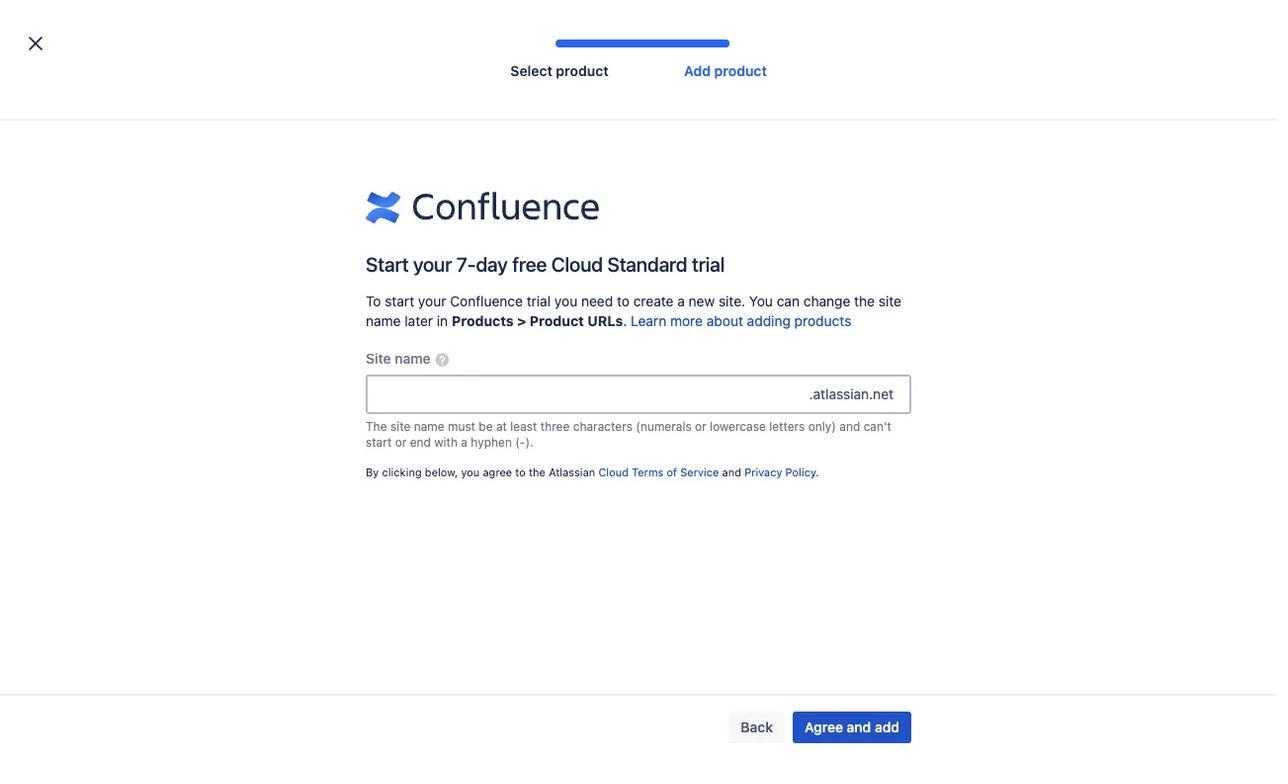 Task type: vqa. For each thing, say whether or not it's contained in the screenshot.
REQUEST QUOTE
no



Task type: locate. For each thing, give the bounding box(es) containing it.
add
[[684, 63, 711, 79], [1083, 126, 1109, 142]]

product inside button
[[1113, 126, 1165, 142]]

1 horizontal spatial of
[[503, 423, 516, 439]]

result
[[373, 283, 411, 300], [530, 423, 566, 439]]

can
[[777, 293, 800, 309]]

2 vertical spatial name
[[414, 419, 444, 433]]

to right agree
[[515, 466, 526, 479]]

1 vertical spatial site
[[390, 419, 411, 433]]

0 horizontal spatial in
[[437, 313, 448, 329]]

name left info 'icon'
[[395, 350, 431, 367]]

0 vertical spatial start
[[385, 293, 414, 309]]

a left new
[[677, 293, 685, 309]]

a down must
[[461, 435, 468, 449]]

1 horizontal spatial the
[[574, 178, 595, 195]]

cloud
[[551, 252, 603, 275], [598, 466, 629, 479]]

0 horizontal spatial .
[[623, 313, 627, 329]]

0 vertical spatial products
[[303, 124, 395, 151]]

0 vertical spatial a
[[677, 293, 685, 309]]

name up the end at the bottom of page
[[414, 419, 444, 433]]

1 horizontal spatial in
[[660, 178, 671, 195]]

0 horizontal spatial site
[[390, 419, 411, 433]]

0 horizontal spatial you
[[461, 466, 480, 479]]

confluence image
[[366, 184, 600, 231], [366, 184, 600, 231]]

site right the
[[390, 419, 411, 433]]

your up 'out'
[[413, 252, 452, 275]]

and right only)
[[840, 419, 860, 433]]

trial
[[692, 252, 725, 275], [527, 293, 551, 309]]

or left the end at the bottom of page
[[395, 435, 407, 449]]

more left for
[[499, 178, 531, 195]]

. down only)
[[816, 466, 819, 479]]

privacy
[[745, 466, 782, 479]]

1 right "at"
[[520, 423, 526, 439]]

settings
[[110, 124, 161, 140]]

1 horizontal spatial result
[[530, 423, 566, 439]]

banner
[[0, 0, 1277, 55]]

site inside to start your confluence trial you need to create a new site. you can change the site name later in
[[879, 293, 902, 309]]

confluence down "later"
[[348, 350, 421, 366]]

0 horizontal spatial a
[[461, 435, 468, 449]]

. left learn
[[623, 313, 627, 329]]

result down start
[[373, 283, 411, 300]]

access
[[61, 124, 106, 140]]

site
[[879, 293, 902, 309], [390, 419, 411, 433]]

confluence down day
[[450, 293, 523, 309]]

you left agree
[[461, 466, 480, 479]]

name inside to start your confluence trial you need to create a new site. you can change the site name later in
[[366, 313, 401, 329]]

1 vertical spatial add product
[[1083, 126, 1165, 142]]

start down the
[[366, 435, 392, 449]]

or right (numerals
[[695, 419, 707, 433]]

a
[[677, 293, 685, 309], [461, 435, 468, 449]]

back
[[741, 719, 773, 736]]

characters
[[573, 419, 633, 433]]

confluence
[[450, 293, 523, 309], [348, 350, 421, 366]]

your left organization.
[[675, 178, 703, 195]]

1 horizontal spatial to
[[617, 293, 630, 309]]

0 horizontal spatial trial
[[527, 293, 551, 309]]

select
[[510, 63, 552, 79]]

trial up product
[[527, 293, 551, 309]]

service
[[680, 466, 719, 479]]

add inside progress tracker element
[[684, 63, 711, 79]]

1 vertical spatial add
[[1083, 126, 1109, 142]]

0 vertical spatial confluence
[[450, 293, 523, 309]]

out
[[414, 283, 436, 300]]

products
[[599, 178, 656, 195], [794, 313, 852, 329]]

0 horizontal spatial of
[[440, 283, 453, 300]]

to
[[366, 293, 381, 309]]

1 down 7-
[[457, 283, 463, 300]]

confluence inside confluence https://rubyoranges.atlassian.net/wiki
[[348, 350, 421, 366]]

the inside to start your confluence trial you need to create a new site. you can change the site name later in
[[854, 293, 875, 309]]

adding
[[747, 313, 791, 329]]

to inside to start your confluence trial you need to create a new site. you can change the site name later in
[[617, 293, 630, 309]]

0 vertical spatial of
[[440, 283, 453, 300]]

2 horizontal spatial of
[[667, 466, 677, 479]]

showing
[[303, 283, 359, 300]]

name
[[366, 313, 401, 329], [395, 350, 431, 367], [414, 419, 444, 433]]

site right change on the top right of the page
[[879, 293, 902, 309]]

0 horizontal spatial products
[[303, 124, 395, 151]]

2 vertical spatial the
[[529, 466, 546, 479]]

start inside the site name must be at least three characters (numerals or lowercase letters only) and can't start or end with a hyphen (-).
[[366, 435, 392, 449]]

in up standard
[[660, 178, 671, 195]]

1 horizontal spatial a
[[677, 293, 685, 309]]

and left privacy
[[722, 466, 741, 479]]

result right (-
[[530, 423, 566, 439]]

2 vertical spatial of
[[667, 466, 677, 479]]

1 horizontal spatial products
[[794, 313, 852, 329]]

products for products
[[303, 124, 395, 151]]

to right need
[[617, 293, 630, 309]]

1 vertical spatial start
[[366, 435, 392, 449]]

change
[[803, 293, 851, 309]]

standard
[[607, 252, 688, 275]]

name down "to" in the left of the page
[[366, 313, 401, 329]]

search image
[[476, 232, 500, 256]]

1 vertical spatial in
[[437, 313, 448, 329]]

0 vertical spatial result
[[373, 283, 411, 300]]

0 horizontal spatial add product
[[684, 63, 767, 79]]

products up manage
[[303, 124, 395, 151]]

products
[[303, 124, 395, 151], [452, 313, 514, 329]]

2 vertical spatial your
[[418, 293, 446, 309]]

1 vertical spatial you
[[461, 466, 480, 479]]

0 vertical spatial more
[[499, 178, 531, 195]]

a inside to start your confluence trial you need to create a new site. you can change the site name later in
[[677, 293, 685, 309]]

0 vertical spatial site
[[879, 293, 902, 309]]

0 horizontal spatial confluence
[[348, 350, 421, 366]]

products right all
[[599, 178, 656, 195]]

1 vertical spatial trial
[[527, 293, 551, 309]]

1 horizontal spatial or
[[695, 419, 707, 433]]

1 horizontal spatial confluence
[[450, 293, 523, 309]]

0 horizontal spatial products
[[599, 178, 656, 195]]

in inside to start your confluence trial you need to create a new site. you can change the site name later in
[[437, 313, 448, 329]]

1 horizontal spatial add product
[[1083, 126, 1165, 142]]

0 vertical spatial you
[[554, 293, 578, 309]]

in
[[660, 178, 671, 195], [437, 313, 448, 329]]

0 horizontal spatial add
[[684, 63, 711, 79]]

add inside add product button
[[1083, 126, 1109, 142]]

.
[[623, 313, 627, 329], [816, 466, 819, 479]]

0 horizontal spatial or
[[395, 435, 407, 449]]

day
[[476, 252, 508, 275]]

more down new
[[670, 313, 703, 329]]

start your 7-day free cloud standard trial
[[366, 252, 725, 275]]

1 horizontal spatial products
[[452, 313, 514, 329]]

products down change on the top right of the page
[[794, 313, 852, 329]]

start
[[366, 252, 409, 275]]

you
[[554, 293, 578, 309], [461, 466, 480, 479]]

2 horizontal spatial the
[[854, 293, 875, 309]]

1 horizontal spatial site
[[879, 293, 902, 309]]

1 vertical spatial the
[[854, 293, 875, 309]]

0 vertical spatial trial
[[692, 252, 725, 275]]

and left add
[[847, 719, 871, 736]]

add product
[[684, 63, 767, 79], [1083, 126, 1165, 142]]

0 horizontal spatial the
[[529, 466, 546, 479]]

1 vertical spatial products
[[794, 313, 852, 329]]

below,
[[425, 466, 458, 479]]

1 vertical spatial or
[[395, 435, 407, 449]]

policy
[[785, 466, 816, 479]]

add product inside progress tracker element
[[684, 63, 767, 79]]

start
[[385, 293, 414, 309], [366, 435, 392, 449]]

you
[[749, 293, 773, 309]]

product
[[556, 63, 609, 79], [714, 63, 767, 79], [1113, 126, 1165, 142], [467, 283, 519, 300]]

1 vertical spatial a
[[461, 435, 468, 449]]

must
[[448, 419, 475, 433]]

more
[[499, 178, 531, 195], [670, 313, 703, 329]]

start right "to" in the left of the page
[[385, 293, 414, 309]]

your up "later"
[[418, 293, 446, 309]]

the right change on the top right of the page
[[854, 293, 875, 309]]

atlassian
[[549, 466, 595, 479]]

learn
[[631, 313, 667, 329]]

1 horizontal spatial add
[[1083, 126, 1109, 142]]

cloud left terms
[[598, 466, 629, 479]]

0 vertical spatial name
[[366, 313, 401, 329]]

cloud up need
[[551, 252, 603, 275]]

or
[[695, 419, 707, 433], [395, 435, 407, 449]]

0 vertical spatial add
[[684, 63, 711, 79]]

1 vertical spatial your
[[413, 252, 452, 275]]

1 horizontal spatial you
[[554, 293, 578, 309]]

products left >
[[452, 313, 514, 329]]

in right "later"
[[437, 313, 448, 329]]

the right all
[[574, 178, 595, 195]]

global navigation element
[[12, 0, 945, 55]]

to start your confluence trial you need to create a new site. you can change the site name later in
[[366, 293, 902, 329]]

0 vertical spatial to
[[617, 293, 630, 309]]

1 horizontal spatial more
[[670, 313, 703, 329]]

start inside to start your confluence trial you need to create a new site. you can change the site name later in
[[385, 293, 414, 309]]

(-
[[515, 435, 525, 449]]

1 vertical spatial confluence
[[348, 350, 421, 366]]

letters
[[769, 419, 805, 433]]

site inside the site name must be at least three characters (numerals or lowercase letters only) and can't start or end with a hyphen (-).
[[390, 419, 411, 433]]

your
[[675, 178, 703, 195], [413, 252, 452, 275], [418, 293, 446, 309]]

you up product
[[554, 293, 578, 309]]

1 horizontal spatial .
[[816, 466, 819, 479]]

None field
[[368, 377, 801, 412]]

access,
[[357, 178, 406, 195]]

1
[[363, 283, 369, 300], [457, 283, 463, 300], [493, 423, 499, 439], [520, 423, 526, 439]]

you inside to start your confluence trial you need to create a new site. you can change the site name later in
[[554, 293, 578, 309]]

of
[[440, 283, 453, 300], [503, 423, 516, 439], [667, 466, 677, 479]]

to
[[617, 293, 630, 309], [515, 466, 526, 479]]

0 vertical spatial .
[[623, 313, 627, 329]]

1 vertical spatial products
[[452, 313, 514, 329]]

0 horizontal spatial more
[[499, 178, 531, 195]]

Search text field
[[304, 230, 476, 258]]

the down ).
[[529, 466, 546, 479]]

the
[[366, 419, 387, 433]]

trial up new
[[692, 252, 725, 275]]

agree and add
[[805, 719, 900, 736]]

0 vertical spatial add product
[[684, 63, 767, 79]]

0 horizontal spatial to
[[515, 466, 526, 479]]



Task type: describe. For each thing, give the bounding box(es) containing it.
for
[[535, 178, 553, 195]]

about
[[707, 313, 743, 329]]

1 down start
[[363, 283, 369, 300]]

manage
[[303, 178, 353, 195]]

1 right the be
[[493, 423, 499, 439]]

product
[[530, 313, 584, 329]]

1 vertical spatial of
[[503, 423, 516, 439]]

name inside the site name must be at least three characters (numerals or lowercase letters only) and can't start or end with a hyphen (-).
[[414, 419, 444, 433]]

and inside button
[[847, 719, 871, 736]]

1-
[[480, 423, 493, 439]]

user access settings
[[28, 124, 161, 140]]

add product inside button
[[1083, 126, 1165, 142]]

https://rubyoranges.atlassian.net/wiki
[[348, 368, 555, 382]]

next image
[[447, 420, 470, 443]]

1 vertical spatial result
[[530, 423, 566, 439]]

1 vertical spatial .
[[816, 466, 819, 479]]

site.
[[719, 293, 746, 309]]

be
[[479, 419, 493, 433]]

agree
[[805, 719, 843, 736]]

a inside the site name must be at least three characters (numerals or lowercase letters only) and can't start or end with a hyphen (-).
[[461, 435, 468, 449]]

hyphen
[[471, 435, 512, 449]]

organization.
[[707, 178, 789, 195]]

all
[[556, 178, 571, 195]]

plan
[[746, 321, 772, 335]]

0 vertical spatial cloud
[[551, 252, 603, 275]]

(numerals
[[636, 419, 692, 433]]

the site name must be at least three characters (numerals or lowercase letters only) and can't start or end with a hyphen (-).
[[366, 419, 892, 449]]

0 vertical spatial your
[[675, 178, 703, 195]]

learn more about adding products link
[[631, 313, 852, 329]]

0 vertical spatial products
[[599, 178, 656, 195]]

user access settings link
[[16, 113, 221, 152]]

>
[[517, 313, 526, 329]]

add
[[875, 719, 900, 736]]

0 vertical spatial in
[[660, 178, 671, 195]]

can't
[[864, 419, 892, 433]]

.atlassian.net
[[809, 386, 894, 402]]

lowercase
[[710, 419, 766, 433]]

site name
[[366, 350, 431, 367]]

confluence https://rubyoranges.atlassian.net/wiki
[[348, 350, 555, 382]]

at
[[496, 419, 507, 433]]

0 horizontal spatial result
[[373, 283, 411, 300]]

1 vertical spatial more
[[670, 313, 703, 329]]

1 vertical spatial name
[[395, 350, 431, 367]]

back button
[[729, 712, 785, 743]]

manage access, changes, and more for all the products in your organization.
[[303, 178, 789, 195]]

three
[[541, 419, 570, 433]]

0 vertical spatial the
[[574, 178, 595, 195]]

with
[[434, 435, 458, 449]]

1 horizontal spatial trial
[[692, 252, 725, 275]]

).
[[525, 435, 533, 449]]

user
[[28, 124, 58, 140]]

1 vertical spatial cloud
[[598, 466, 629, 479]]

by clicking below, you agree to the atlassian cloud terms of service and privacy policy .
[[366, 466, 819, 479]]

by
[[366, 466, 379, 479]]

agree and add button
[[793, 712, 911, 743]]

least
[[510, 419, 537, 433]]

7-
[[457, 252, 476, 275]]

1 vertical spatial to
[[515, 466, 526, 479]]

products for products > product urls . learn more about adding products
[[452, 313, 514, 329]]

select product
[[510, 63, 609, 79]]

and inside the site name must be at least three characters (numerals or lowercase letters only) and can't start or end with a hyphen (-).
[[840, 419, 860, 433]]

agree
[[483, 466, 512, 479]]

add product button
[[1071, 119, 1176, 150]]

changes,
[[409, 178, 467, 195]]

0 vertical spatial or
[[695, 419, 707, 433]]

3
[[875, 358, 883, 374]]

cloud terms of service link
[[598, 466, 719, 479]]

site
[[366, 350, 391, 367]]

refresh image
[[523, 284, 539, 300]]

premium
[[746, 358, 803, 374]]

products > product urls . learn more about adding products
[[452, 313, 852, 329]]

your inside to start your confluence trial you need to create a new site. you can change the site name later in
[[418, 293, 446, 309]]

create
[[633, 293, 674, 309]]

terms
[[632, 466, 664, 479]]

only)
[[808, 419, 836, 433]]

progress tracker element
[[484, 40, 801, 79]]

trial inside to start your confluence trial you need to create a new site. you can change the site name later in
[[527, 293, 551, 309]]

free
[[512, 252, 547, 275]]

showing 1 result out of 1 product
[[303, 283, 519, 300]]

clicking
[[382, 466, 422, 479]]

close image
[[24, 32, 47, 55]]

urls
[[587, 313, 623, 329]]

end
[[410, 435, 431, 449]]

later
[[405, 313, 433, 329]]

and right changes,
[[471, 178, 495, 195]]

info image
[[435, 352, 450, 368]]

need
[[581, 293, 613, 309]]

confluence inside to start your confluence trial you need to create a new site. you can change the site name later in
[[450, 293, 523, 309]]

new
[[689, 293, 715, 309]]

privacy policy link
[[745, 466, 816, 479]]

1-1 of 1 result
[[480, 423, 566, 439]]



